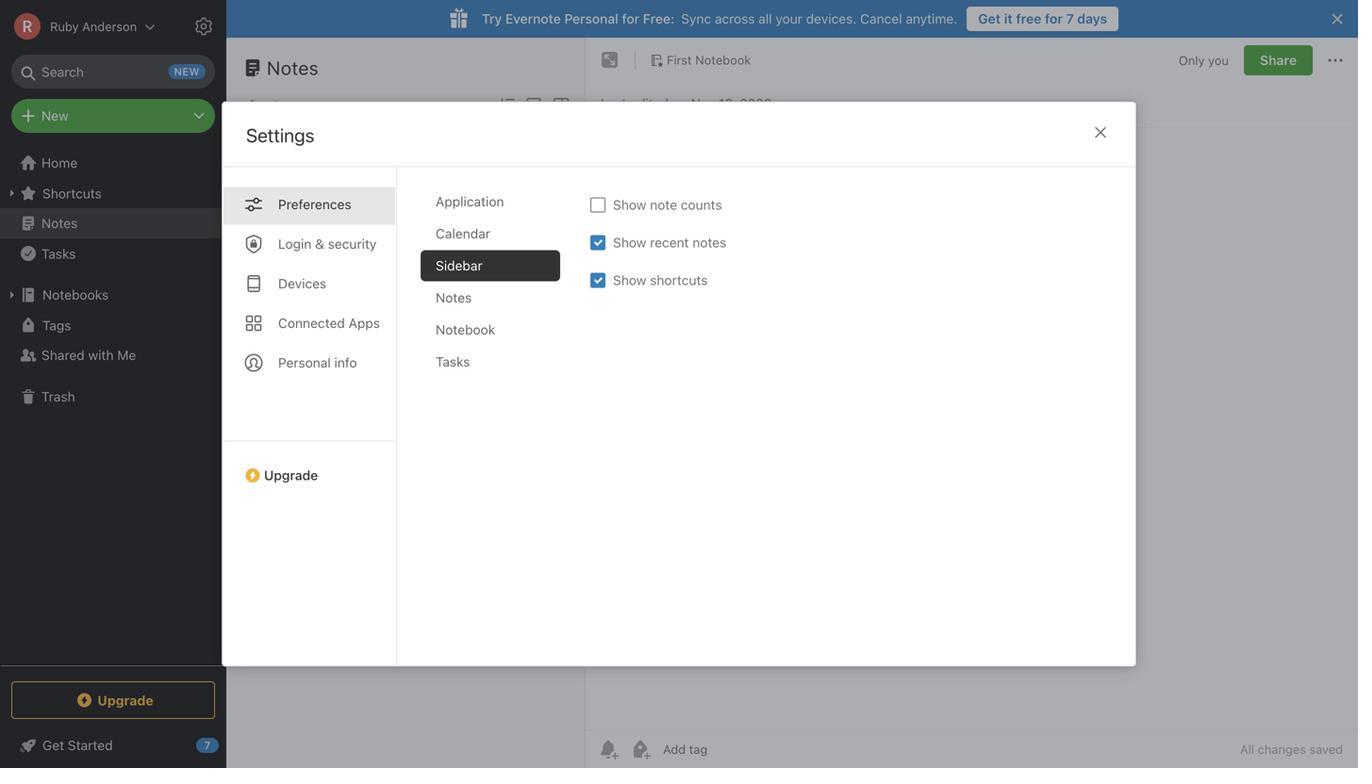 Task type: vqa. For each thing, say whether or not it's contained in the screenshot.
Tags
yes



Task type: describe. For each thing, give the bounding box(es) containing it.
notes link
[[0, 208, 225, 239]]

security
[[328, 236, 377, 252]]

2023
[[740, 96, 772, 111]]

tasks inside tab
[[436, 354, 470, 370]]

settings
[[246, 124, 314, 146]]

all changes saved
[[1240, 743, 1343, 757]]

first notebook
[[667, 53, 751, 67]]

sync
[[681, 11, 711, 26]]

free
[[1016, 11, 1042, 26]]

0 vertical spatial upgrade
[[264, 468, 318, 483]]

eggs
[[279, 166, 309, 181]]

notes
[[693, 235, 726, 250]]

settings image
[[192, 15, 215, 38]]

get
[[978, 11, 1001, 26]]

Search text field
[[25, 55, 202, 89]]

expand note image
[[599, 49, 622, 72]]

anytime.
[[906, 11, 957, 26]]

shared with me link
[[0, 340, 225, 371]]

first
[[667, 53, 692, 67]]

Note Editor text field
[[586, 128, 1358, 730]]

1 note
[[249, 97, 286, 112]]

with
[[88, 348, 114, 363]]

1 vertical spatial upgrade button
[[11, 682, 215, 720]]

all
[[1240, 743, 1254, 757]]

it
[[1004, 11, 1013, 26]]

show note counts
[[613, 197, 722, 213]]

sidebar
[[436, 258, 482, 274]]

upgrade button inside tab list
[[223, 441, 396, 491]]

&
[[315, 236, 324, 252]]

new
[[41, 108, 69, 124]]

share button
[[1244, 45, 1313, 75]]

only you
[[1179, 53, 1229, 67]]

add tag image
[[629, 738, 652, 761]]

connected apps
[[278, 315, 380, 331]]

evernote
[[505, 11, 561, 26]]

show for show shortcuts
[[613, 273, 646, 288]]

only
[[1179, 53, 1205, 67]]

shortcuts
[[650, 273, 708, 288]]

home link
[[0, 148, 226, 178]]

personal info
[[278, 355, 357, 371]]

0 horizontal spatial upgrade
[[97, 693, 153, 709]]

your
[[776, 11, 803, 26]]

home
[[41, 155, 78, 171]]

last
[[601, 96, 627, 111]]

connected
[[278, 315, 345, 331]]

tab list for calendar
[[223, 167, 397, 666]]

personal inside tab list
[[278, 355, 331, 371]]

tasks tab
[[421, 347, 560, 378]]

application
[[436, 194, 504, 209]]

ago
[[328, 205, 348, 218]]

16,
[[719, 96, 736, 111]]

shared with me
[[41, 348, 136, 363]]

tab list for show note counts
[[421, 186, 575, 666]]

tasks button
[[0, 239, 225, 269]]

add a reminder image
[[597, 738, 620, 761]]

notes tab
[[421, 282, 560, 314]]

notebooks link
[[0, 280, 225, 310]]

get it free for 7 days button
[[967, 7, 1119, 31]]



Task type: locate. For each thing, give the bounding box(es) containing it.
show right "show recent notes" checkbox
[[613, 235, 646, 250]]

1 horizontal spatial notebook
[[695, 53, 751, 67]]

1 vertical spatial show
[[613, 235, 646, 250]]

0 vertical spatial notebook
[[695, 53, 751, 67]]

notebook inside tab
[[436, 322, 495, 338]]

3 show from the top
[[613, 273, 646, 288]]

0 horizontal spatial for
[[622, 11, 639, 26]]

tasks inside button
[[41, 246, 76, 261]]

trash
[[41, 389, 75, 405]]

apps
[[349, 315, 380, 331]]

new button
[[11, 99, 215, 133]]

close image
[[1089, 121, 1112, 144]]

expand notebooks image
[[5, 288, 20, 303]]

notebook down 'notes' tab
[[436, 322, 495, 338]]

show for show note counts
[[613, 197, 646, 213]]

0 horizontal spatial personal
[[278, 355, 331, 371]]

tree
[[0, 148, 226, 665]]

a
[[251, 205, 257, 218]]

2 horizontal spatial notes
[[436, 290, 472, 306]]

trash link
[[0, 382, 225, 412]]

tasks up notebooks
[[41, 246, 76, 261]]

1
[[249, 97, 255, 112]]

cheese
[[352, 166, 398, 181]]

0 horizontal spatial notes
[[41, 216, 78, 231]]

personal
[[564, 11, 618, 26], [278, 355, 331, 371]]

0 horizontal spatial notebook
[[436, 322, 495, 338]]

you
[[1208, 53, 1229, 67]]

0 vertical spatial tasks
[[41, 246, 76, 261]]

sidebar tab
[[421, 250, 560, 282]]

tree containing home
[[0, 148, 226, 665]]

1 vertical spatial personal
[[278, 355, 331, 371]]

notebook tab
[[421, 315, 560, 346]]

days
[[1077, 11, 1107, 26]]

show right show shortcuts checkbox
[[613, 273, 646, 288]]

calendar tab
[[421, 218, 560, 249]]

for
[[622, 11, 639, 26], [1045, 11, 1063, 26]]

1 show from the top
[[613, 197, 646, 213]]

recent
[[650, 235, 689, 250]]

note
[[259, 97, 286, 112], [650, 197, 677, 213]]

all
[[759, 11, 772, 26]]

2 vertical spatial notes
[[436, 290, 472, 306]]

me
[[117, 348, 136, 363]]

0 vertical spatial personal
[[564, 11, 618, 26]]

upgrade
[[264, 468, 318, 483], [97, 693, 153, 709]]

info
[[334, 355, 357, 371]]

7
[[1066, 11, 1074, 26]]

0 horizontal spatial note
[[259, 97, 286, 112]]

1 horizontal spatial tab list
[[421, 186, 575, 666]]

2 show from the top
[[613, 235, 646, 250]]

None search field
[[25, 55, 202, 89]]

show
[[613, 197, 646, 213], [613, 235, 646, 250], [613, 273, 646, 288]]

personal down "connected"
[[278, 355, 331, 371]]

notes inside notes link
[[41, 216, 78, 231]]

nov
[[691, 96, 715, 111]]

devices
[[278, 276, 327, 291]]

for for free:
[[622, 11, 639, 26]]

notebook inside button
[[695, 53, 751, 67]]

login & security
[[278, 236, 377, 252]]

Show shortcuts checkbox
[[590, 273, 605, 288]]

notebook
[[695, 53, 751, 67], [436, 322, 495, 338]]

0 horizontal spatial tab list
[[223, 167, 397, 666]]

tab list containing preferences
[[223, 167, 397, 666]]

on
[[672, 96, 687, 111]]

a few minutes ago
[[251, 205, 348, 218]]

0 vertical spatial upgrade button
[[223, 441, 396, 491]]

login
[[278, 236, 312, 252]]

notes
[[267, 57, 319, 79], [41, 216, 78, 231], [436, 290, 472, 306]]

show recent notes
[[613, 235, 726, 250]]

notes down shortcuts
[[41, 216, 78, 231]]

0 vertical spatial note
[[259, 97, 286, 112]]

1 horizontal spatial tasks
[[436, 354, 470, 370]]

saved
[[1309, 743, 1343, 757]]

for left 7
[[1045, 11, 1063, 26]]

get it free for 7 days
[[978, 11, 1107, 26]]

tags
[[42, 318, 71, 333]]

share
[[1260, 52, 1297, 68]]

for inside button
[[1045, 11, 1063, 26]]

changes
[[1258, 743, 1306, 757]]

1 vertical spatial notes
[[41, 216, 78, 231]]

notes down sidebar
[[436, 290, 472, 306]]

few
[[260, 205, 279, 218]]

Show note counts checkbox
[[590, 198, 605, 213]]

2 vertical spatial show
[[613, 273, 646, 288]]

tab list containing application
[[421, 186, 575, 666]]

1 horizontal spatial for
[[1045, 11, 1063, 26]]

tasks
[[41, 246, 76, 261], [436, 354, 470, 370]]

notes up 1 note
[[267, 57, 319, 79]]

1 vertical spatial note
[[650, 197, 677, 213]]

1 horizontal spatial upgrade button
[[223, 441, 396, 491]]

tasks down notebook tab
[[436, 354, 470, 370]]

1 horizontal spatial personal
[[564, 11, 618, 26]]

1 vertical spatial upgrade
[[97, 693, 153, 709]]

for left free:
[[622, 11, 639, 26]]

1 vertical spatial tasks
[[436, 354, 470, 370]]

milk
[[251, 166, 276, 181]]

application tab
[[421, 186, 560, 217]]

grocery
[[251, 146, 301, 161]]

free:
[[643, 11, 675, 26]]

list
[[304, 146, 327, 161]]

cancel
[[860, 11, 902, 26]]

note right 1 at left top
[[259, 97, 286, 112]]

shared
[[41, 348, 85, 363]]

note left the counts
[[650, 197, 677, 213]]

minutes
[[283, 205, 325, 218]]

preferences
[[278, 197, 351, 212]]

notebook down try evernote personal for free: sync across all your devices. cancel anytime. at the top
[[695, 53, 751, 67]]

notes inside note list element
[[267, 57, 319, 79]]

last edited on nov 16, 2023
[[601, 96, 772, 111]]

note for show
[[650, 197, 677, 213]]

tags button
[[0, 310, 225, 340]]

notebooks
[[42, 287, 109, 303]]

1 for from the left
[[622, 11, 639, 26]]

devices.
[[806, 11, 857, 26]]

2 for from the left
[[1045, 11, 1063, 26]]

edited
[[630, 96, 669, 111]]

shortcuts button
[[0, 178, 225, 208]]

grocery list milk eggs sugar cheese
[[251, 146, 398, 181]]

1 horizontal spatial note
[[650, 197, 677, 213]]

0 horizontal spatial tasks
[[41, 246, 76, 261]]

try evernote personal for free: sync across all your devices. cancel anytime.
[[482, 11, 957, 26]]

tab list
[[223, 167, 397, 666], [421, 186, 575, 666]]

across
[[715, 11, 755, 26]]

note list element
[[226, 38, 586, 769]]

show shortcuts
[[613, 273, 708, 288]]

0 horizontal spatial upgrade button
[[11, 682, 215, 720]]

personal up expand note image at the top left of the page
[[564, 11, 618, 26]]

notes inside 'notes' tab
[[436, 290, 472, 306]]

0 vertical spatial show
[[613, 197, 646, 213]]

note window element
[[586, 38, 1358, 769]]

show right show note counts option
[[613, 197, 646, 213]]

note for 1
[[259, 97, 286, 112]]

shortcuts
[[42, 186, 102, 201]]

0 vertical spatial notes
[[267, 57, 319, 79]]

upgrade button
[[223, 441, 396, 491], [11, 682, 215, 720]]

try
[[482, 11, 502, 26]]

sugar
[[313, 166, 349, 181]]

first notebook button
[[643, 47, 758, 74]]

calendar
[[436, 226, 490, 241]]

1 vertical spatial notebook
[[436, 322, 495, 338]]

Show recent notes checkbox
[[590, 235, 605, 250]]

for for 7
[[1045, 11, 1063, 26]]

counts
[[681, 197, 722, 213]]

show for show recent notes
[[613, 235, 646, 250]]

1 horizontal spatial notes
[[267, 57, 319, 79]]

1 horizontal spatial upgrade
[[264, 468, 318, 483]]



